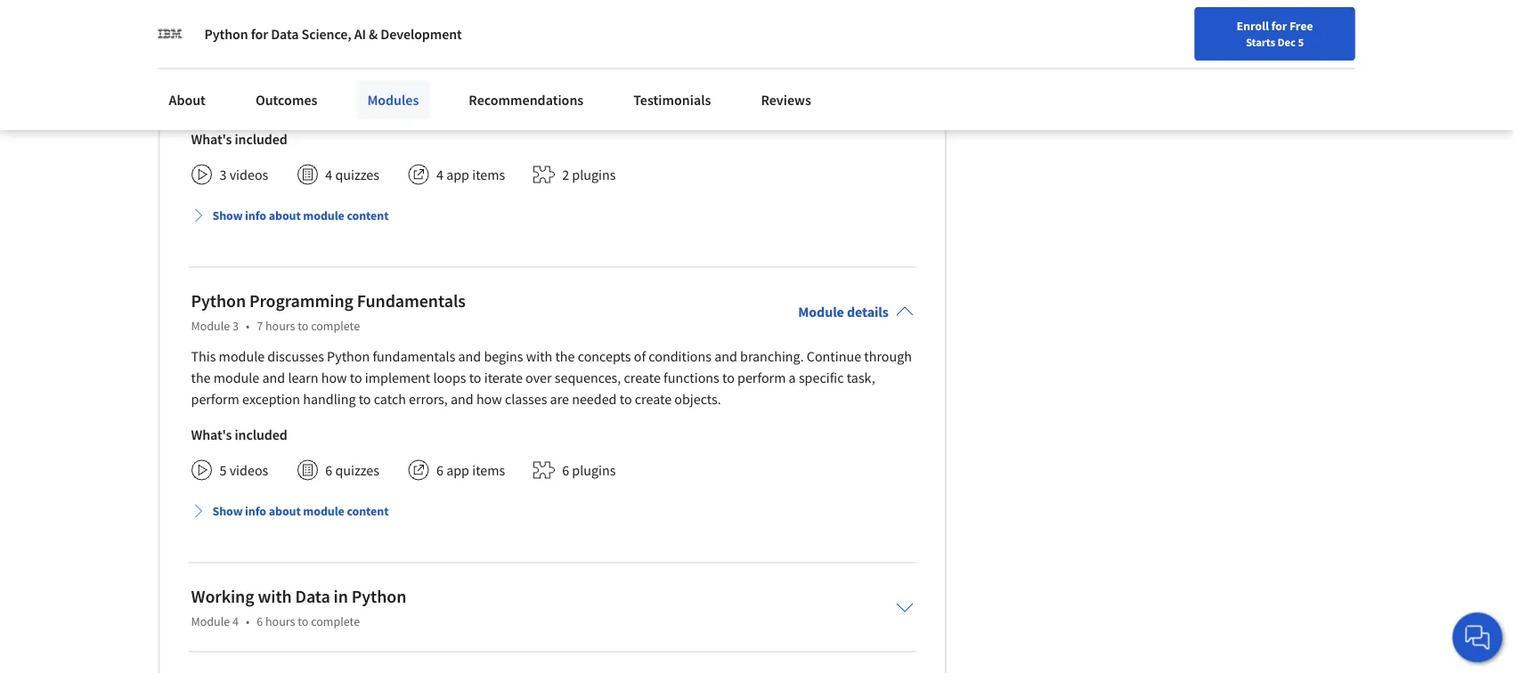 Task type: vqa. For each thing, say whether or not it's contained in the screenshot.
1st quizzes from the bottom of the page
yes



Task type: locate. For each thing, give the bounding box(es) containing it.
1 vertical spatial items
[[472, 461, 505, 479]]

content
[[347, 208, 389, 224], [347, 503, 389, 519]]

use
[[637, 30, 658, 48]]

0 vertical spatial items
[[472, 166, 505, 184]]

what's included up 5 videos
[[191, 426, 287, 444]]

data for science,
[[271, 25, 299, 43]]

0 horizontal spatial are
[[550, 390, 569, 408]]

app for 6
[[446, 461, 469, 479]]

and right 'tuples'
[[767, 30, 790, 48]]

learn inside this module discusses python fundamentals and begins with the concepts of conditions and branching. continue through the module and learn how to implement loops to iterate over sequences, create functions to perform a specific task, perform exception handling to catch errors, and how classes are needed to create objects.
[[288, 369, 318, 387]]

1 horizontal spatial by
[[777, 52, 792, 70]]

1 vertical spatial about
[[269, 208, 301, 224]]

learn
[[497, 52, 527, 70], [473, 73, 503, 91], [288, 369, 318, 387]]

0 vertical spatial a
[[310, 30, 317, 48]]

data
[[440, 30, 467, 48], [321, 52, 348, 70], [839, 52, 866, 70]]

testimonials link
[[623, 80, 722, 119]]

1 vertical spatial included
[[235, 426, 287, 444]]

quizzes down the handling
[[335, 461, 379, 479]]

2 horizontal spatial 4
[[436, 166, 443, 184]]

programming
[[249, 290, 353, 312]]

they
[[822, 30, 848, 48], [695, 52, 722, 70]]

2 plugins from the top
[[572, 461, 616, 479]]

for for python
[[251, 25, 268, 43]]

0 vertical spatial •
[[246, 318, 250, 334]]

starts
[[1246, 35, 1275, 49]]

module inside working with data in python module 4 • 6 hours to complete
[[191, 614, 230, 630]]

1 what's from the top
[[191, 130, 232, 148]]

1 vertical spatial begins
[[484, 348, 523, 365]]

to inside 'python programming fundamentals module 3 • 7 hours to complete'
[[298, 318, 308, 334]]

4 down elements.
[[325, 166, 332, 184]]

0 horizontal spatial data
[[321, 52, 348, 70]]

• down working
[[246, 614, 250, 630]]

perform left exception
[[191, 390, 239, 408]]

2 vertical spatial about
[[269, 503, 301, 519]]

• inside 'python programming fundamentals module 3 • 7 hours to complete'
[[246, 318, 250, 334]]

this inside this module discusses python fundamentals and begins with the concepts of conditions and branching. continue through the module and learn how to implement loops to iterate over sequences, create functions to perform a specific task, perform exception handling to catch errors, and how classes are needed to create objects.
[[191, 348, 216, 365]]

content down the 6 quizzes
[[347, 503, 389, 519]]

module down the 6 quizzes
[[303, 503, 344, 519]]

plugins right 2
[[572, 166, 616, 184]]

catch
[[374, 390, 406, 408]]

items left 2
[[472, 166, 505, 184]]

by up order
[[777, 52, 792, 70]]

6 quizzes
[[325, 461, 379, 479]]

hours inside 'python programming fundamentals module 3 • 7 hours to complete'
[[265, 318, 295, 334]]

how left this
[[506, 73, 532, 91]]

begins up collections
[[267, 30, 307, 48]]

4 inside working with data in python module 4 • 6 hours to complete
[[232, 614, 239, 630]]

learn down structures
[[497, 52, 527, 70]]

3 down "contain"
[[220, 166, 227, 184]]

1 hours from the top
[[265, 318, 295, 334]]

info for 3 videos
[[245, 208, 266, 224]]

1 content from the top
[[347, 208, 389, 224]]

module
[[798, 303, 844, 321], [191, 318, 230, 334], [191, 614, 230, 630]]

1 plugins from the top
[[572, 166, 616, 184]]

2 plugins
[[562, 166, 616, 184]]

show down 5 videos
[[212, 503, 243, 519]]

2 horizontal spatial with
[[526, 348, 552, 365]]

1 show info about module content from the top
[[212, 208, 389, 224]]

0 horizontal spatial with
[[258, 586, 292, 608]]

any
[[748, 73, 770, 91]]

0 vertical spatial hours
[[265, 318, 295, 334]]

the inside this module begins a journey into python data structures by explaining the use of lists and tuples and how they are able to store collections of data in a single variable. next learn about dictionaries and how they function by storing data in pairs of keys and values, and end with python sets to learn how this type of collection can appear in any order and will only contain unique elements.
[[614, 30, 634, 48]]

0 horizontal spatial by
[[532, 30, 547, 48]]

1 quizzes from the top
[[335, 166, 379, 184]]

1 vertical spatial the
[[555, 348, 575, 365]]

what's for 5 videos
[[191, 426, 232, 444]]

1 vertical spatial data
[[295, 586, 330, 608]]

2 horizontal spatial a
[[789, 369, 796, 387]]

1 vertical spatial what's included
[[191, 426, 287, 444]]

create down conditions
[[624, 369, 661, 387]]

None search field
[[254, 11, 681, 47]]

0 vertical spatial with
[[357, 73, 383, 91]]

3 left 7
[[232, 318, 239, 334]]

1 vertical spatial content
[[347, 503, 389, 519]]

a left journey
[[310, 30, 317, 48]]

how up the handling
[[321, 369, 347, 387]]

1 horizontal spatial 4
[[325, 166, 332, 184]]

0 horizontal spatial for
[[251, 25, 268, 43]]

items down classes
[[472, 461, 505, 479]]

6 for 6 quizzes
[[325, 461, 332, 479]]

over
[[526, 369, 552, 387]]

2 show info about module content from the top
[[212, 503, 389, 519]]

of down science,
[[306, 52, 318, 70]]

1 show from the top
[[212, 208, 243, 224]]

5 inside enroll for free starts dec 5
[[1298, 35, 1304, 49]]

with right working
[[258, 586, 292, 608]]

videos down exception
[[229, 461, 268, 479]]

0 vertical spatial plugins
[[572, 166, 616, 184]]

1 vertical spatial plugins
[[572, 461, 616, 479]]

show info about module content down 4 quizzes
[[212, 208, 389, 224]]

learn down discusses
[[288, 369, 318, 387]]

reviews
[[761, 91, 811, 109]]

begins
[[267, 30, 307, 48], [484, 348, 523, 365]]

show notifications image
[[1273, 22, 1294, 44]]

2 show info about module content button from the top
[[184, 495, 396, 527]]

4 down working
[[232, 614, 239, 630]]

1 vertical spatial with
[[526, 348, 552, 365]]

store
[[206, 52, 236, 70]]

4 for 4 quizzes
[[325, 166, 332, 184]]

and up functions
[[714, 348, 737, 365]]

begins up iterate
[[484, 348, 523, 365]]

2 vertical spatial a
[[789, 369, 796, 387]]

•
[[246, 318, 250, 334], [246, 614, 250, 630]]

data up will in the right top of the page
[[839, 52, 866, 70]]

of
[[660, 30, 672, 48], [306, 52, 318, 70], [191, 73, 203, 91], [589, 73, 601, 91], [634, 348, 646, 365]]

1 horizontal spatial begins
[[484, 348, 523, 365]]

1 horizontal spatial 5
[[1298, 35, 1304, 49]]

of right the use
[[660, 30, 672, 48]]

free
[[1289, 18, 1313, 34]]

hours inside working with data in python module 4 • 6 hours to complete
[[265, 614, 295, 630]]

a
[[310, 30, 317, 48], [365, 52, 372, 70], [789, 369, 796, 387]]

2 app from the top
[[446, 461, 469, 479]]

0 horizontal spatial perform
[[191, 390, 239, 408]]

2 content from the top
[[347, 503, 389, 519]]

1 vertical spatial what's
[[191, 426, 232, 444]]

2 quizzes from the top
[[335, 461, 379, 479]]

1 horizontal spatial they
[[822, 30, 848, 48]]

0 horizontal spatial begins
[[267, 30, 307, 48]]

can
[[665, 73, 686, 91]]

videos down unique
[[229, 166, 268, 184]]

lists
[[675, 30, 699, 48]]

plugins
[[572, 166, 616, 184], [572, 461, 616, 479]]

6 app items
[[436, 461, 505, 479]]

and right lists at the left of the page
[[702, 30, 724, 48]]

1 app from the top
[[446, 166, 469, 184]]

2 horizontal spatial the
[[614, 30, 634, 48]]

1 complete from the top
[[311, 318, 360, 334]]

function
[[725, 52, 775, 70]]

1 vertical spatial complete
[[311, 614, 360, 630]]

2 complete from the top
[[311, 614, 360, 630]]

app
[[446, 166, 469, 184], [446, 461, 469, 479]]

to
[[191, 52, 203, 70], [458, 73, 470, 91], [298, 318, 308, 334], [350, 369, 362, 387], [469, 369, 481, 387], [722, 369, 735, 387], [359, 390, 371, 408], [620, 390, 632, 408], [298, 614, 308, 630]]

of right type
[[589, 73, 601, 91]]

1 show info about module content button from the top
[[184, 200, 396, 232]]

6 inside working with data in python module 4 • 6 hours to complete
[[257, 614, 263, 630]]

for
[[1271, 18, 1287, 34], [251, 25, 268, 43]]

enroll for free starts dec 5
[[1237, 18, 1313, 49]]

2 items from the top
[[472, 461, 505, 479]]

2 vertical spatial the
[[191, 369, 211, 387]]

0 vertical spatial show info about module content button
[[184, 200, 396, 232]]

this inside this module begins a journey into python data structures by explaining the use of lists and tuples and how they are able to store collections of data in a single variable. next learn about dictionaries and how they function by storing data in pairs of keys and values, and end with python sets to learn how this type of collection can appear in any order and will only contain unique elements.
[[191, 30, 216, 48]]

show info about module content button for 3 videos
[[184, 200, 396, 232]]

2 info from the top
[[245, 503, 266, 519]]

modules
[[367, 91, 419, 109]]

1 horizontal spatial for
[[1271, 18, 1287, 34]]

0 vertical spatial begins
[[267, 30, 307, 48]]

1 vertical spatial this
[[191, 348, 216, 365]]

implement
[[365, 369, 430, 387]]

data for in
[[295, 586, 330, 608]]

for inside enroll for free starts dec 5
[[1271, 18, 1287, 34]]

0 horizontal spatial 4
[[232, 614, 239, 630]]

1 what's included from the top
[[191, 130, 287, 148]]

1 vertical spatial show
[[212, 503, 243, 519]]

included for 3 videos
[[235, 130, 287, 148]]

1 horizontal spatial with
[[357, 73, 383, 91]]

1 vertical spatial a
[[365, 52, 372, 70]]

1 vertical spatial info
[[245, 503, 266, 519]]

with
[[357, 73, 383, 91], [526, 348, 552, 365], [258, 586, 292, 608]]

quizzes
[[335, 166, 379, 184], [335, 461, 379, 479]]

videos
[[229, 166, 268, 184], [229, 461, 268, 479]]

included
[[235, 130, 287, 148], [235, 426, 287, 444]]

1 vertical spatial create
[[635, 390, 672, 408]]

task,
[[847, 369, 875, 387]]

show info about module content button
[[184, 200, 396, 232], [184, 495, 396, 527]]

a left specific
[[789, 369, 796, 387]]

1 info from the top
[[245, 208, 266, 224]]

quizzes down modules
[[335, 166, 379, 184]]

a left single at the left of the page
[[365, 52, 372, 70]]

0 vertical spatial this
[[191, 30, 216, 48]]

by right structures
[[532, 30, 547, 48]]

learn down next
[[473, 73, 503, 91]]

what's included
[[191, 130, 287, 148], [191, 426, 287, 444]]

&
[[369, 25, 378, 43]]

1 vertical spatial show info about module content button
[[184, 495, 396, 527]]

what's for 3 videos
[[191, 130, 232, 148]]

1 vertical spatial 5
[[220, 461, 227, 479]]

and up elements.
[[305, 73, 328, 91]]

2 vertical spatial with
[[258, 586, 292, 608]]

python programming fundamentals module 3 • 7 hours to complete
[[191, 290, 466, 334]]

python
[[204, 25, 248, 43], [394, 30, 437, 48], [386, 73, 429, 91], [191, 290, 246, 312], [327, 348, 370, 365], [352, 586, 406, 608]]

0 vertical spatial 3
[[220, 166, 227, 184]]

4
[[325, 166, 332, 184], [436, 166, 443, 184], [232, 614, 239, 630]]

show
[[212, 208, 243, 224], [212, 503, 243, 519]]

objects.
[[674, 390, 721, 408]]

the
[[614, 30, 634, 48], [555, 348, 575, 365], [191, 369, 211, 387]]

2 this from the top
[[191, 348, 216, 365]]

and down the use
[[641, 52, 664, 70]]

through
[[864, 348, 912, 365]]

1 included from the top
[[235, 130, 287, 148]]

perform
[[737, 369, 786, 387], [191, 390, 239, 408]]

0 vertical spatial included
[[235, 130, 287, 148]]

0 vertical spatial videos
[[229, 166, 268, 184]]

0 vertical spatial show info about module content
[[212, 208, 389, 224]]

6 for 6 app items
[[436, 461, 443, 479]]

create down functions
[[635, 390, 672, 408]]

are left able
[[851, 30, 870, 48]]

fundamentals
[[373, 348, 455, 365]]

about for perform
[[269, 503, 301, 519]]

this for this module discusses python fundamentals and begins with the concepts of conditions and branching. continue through the module and learn how to implement loops to iterate over sequences, create functions to perform a specific task, perform exception handling to catch errors, and how classes are needed to create objects.
[[191, 348, 216, 365]]

1 videos from the top
[[229, 166, 268, 184]]

2 included from the top
[[235, 426, 287, 444]]

1 vertical spatial app
[[446, 461, 469, 479]]

2 videos from the top
[[229, 461, 268, 479]]

show for 5
[[212, 503, 243, 519]]

plugins for 2 plugins
[[572, 166, 616, 184]]

in
[[350, 52, 362, 70], [868, 52, 880, 70], [734, 73, 745, 91], [334, 586, 348, 608]]

1 vertical spatial are
[[550, 390, 569, 408]]

exception
[[242, 390, 300, 408]]

1 items from the top
[[472, 166, 505, 184]]

0 vertical spatial data
[[271, 25, 299, 43]]

they up storing
[[822, 30, 848, 48]]

2 hours from the top
[[265, 614, 295, 630]]

5
[[1298, 35, 1304, 49], [220, 461, 227, 479]]

1 vertical spatial •
[[246, 614, 250, 630]]

0 horizontal spatial they
[[695, 52, 722, 70]]

what's down "contain"
[[191, 130, 232, 148]]

of right concepts on the left bottom of page
[[634, 348, 646, 365]]

content for 6 quizzes
[[347, 503, 389, 519]]

will
[[834, 73, 855, 91]]

module left 7
[[191, 318, 230, 334]]

4 for 4 app items
[[436, 166, 443, 184]]

included down unique
[[235, 130, 287, 148]]

0 horizontal spatial a
[[310, 30, 317, 48]]

0 vertical spatial quizzes
[[335, 166, 379, 184]]

they up appear
[[695, 52, 722, 70]]

0 vertical spatial 5
[[1298, 35, 1304, 49]]

module down 4 quizzes
[[303, 208, 344, 224]]

with right 'end'
[[357, 73, 383, 91]]

info down 5 videos
[[245, 503, 266, 519]]

0 vertical spatial learn
[[497, 52, 527, 70]]

fundamentals
[[357, 290, 466, 312]]

module up exception
[[213, 369, 259, 387]]

type
[[560, 73, 586, 91]]

hours
[[265, 318, 295, 334], [265, 614, 295, 630]]

python inside working with data in python module 4 • 6 hours to complete
[[352, 586, 406, 608]]

module down working
[[191, 614, 230, 630]]

by
[[532, 30, 547, 48], [777, 52, 792, 70]]

for up collections
[[251, 25, 268, 43]]

• left 7
[[246, 318, 250, 334]]

4 app items
[[436, 166, 505, 184]]

0 vertical spatial the
[[614, 30, 634, 48]]

0 vertical spatial perform
[[737, 369, 786, 387]]

items
[[472, 166, 505, 184], [472, 461, 505, 479]]

included down exception
[[235, 426, 287, 444]]

and down storing
[[808, 73, 831, 91]]

1 horizontal spatial data
[[440, 30, 467, 48]]

plugins down the needed on the left bottom
[[572, 461, 616, 479]]

0 vertical spatial what's
[[191, 130, 232, 148]]

1 this from the top
[[191, 30, 216, 48]]

classes
[[505, 390, 547, 408]]

1 horizontal spatial the
[[555, 348, 575, 365]]

how up can
[[667, 52, 693, 70]]

items for 6 app items
[[472, 461, 505, 479]]

data
[[271, 25, 299, 43], [295, 586, 330, 608]]

keys
[[206, 73, 232, 91]]

data down journey
[[321, 52, 348, 70]]

quizzes for 4 quizzes
[[335, 166, 379, 184]]

english
[[1171, 20, 1215, 38]]

videos for 3 videos
[[229, 166, 268, 184]]

complete
[[311, 318, 360, 334], [311, 614, 360, 630]]

structures
[[470, 30, 530, 48]]

what's included up "3 videos"
[[191, 130, 287, 148]]

with inside this module begins a journey into python data structures by explaining the use of lists and tuples and how they are able to store collections of data in a single variable. next learn about dictionaries and how they function by storing data in pairs of keys and values, and end with python sets to learn how this type of collection can appear in any order and will only contain unique elements.
[[357, 73, 383, 91]]

2 vertical spatial learn
[[288, 369, 318, 387]]

0 vertical spatial complete
[[311, 318, 360, 334]]

0 vertical spatial about
[[530, 52, 565, 70]]

a inside this module discusses python fundamentals and begins with the concepts of conditions and branching. continue through the module and learn how to implement loops to iterate over sequences, create functions to perform a specific task, perform exception handling to catch errors, and how classes are needed to create objects.
[[789, 369, 796, 387]]

what's up 5 videos
[[191, 426, 232, 444]]

module up store
[[219, 30, 265, 48]]

data inside working with data in python module 4 • 6 hours to complete
[[295, 586, 330, 608]]

handling
[[303, 390, 356, 408]]

data up variable.
[[440, 30, 467, 48]]

1 horizontal spatial are
[[851, 30, 870, 48]]

for up dec
[[1271, 18, 1287, 34]]

2 what's from the top
[[191, 426, 232, 444]]

0 vertical spatial what's included
[[191, 130, 287, 148]]

in inside working with data in python module 4 • 6 hours to complete
[[334, 586, 348, 608]]

0 vertical spatial show
[[212, 208, 243, 224]]

1 vertical spatial learn
[[473, 73, 503, 91]]

0 vertical spatial are
[[851, 30, 870, 48]]

2 what's included from the top
[[191, 426, 287, 444]]

0 vertical spatial app
[[446, 166, 469, 184]]

show info about module content for 6 quizzes
[[212, 503, 389, 519]]

complete inside working with data in python module 4 • 6 hours to complete
[[311, 614, 360, 630]]

0 vertical spatial info
[[245, 208, 266, 224]]

app for 4
[[446, 166, 469, 184]]

1 vertical spatial quizzes
[[335, 461, 379, 479]]

0 horizontal spatial 5
[[220, 461, 227, 479]]

how down iterate
[[476, 390, 502, 408]]

videos for 5 videos
[[229, 461, 268, 479]]

1 vertical spatial videos
[[229, 461, 268, 479]]

4 right 4 quizzes
[[436, 166, 443, 184]]

2 show from the top
[[212, 503, 243, 519]]

ai
[[354, 25, 366, 43]]

are down over
[[550, 390, 569, 408]]

1 vertical spatial hours
[[265, 614, 295, 630]]

show info about module content button down 5 videos
[[184, 495, 396, 527]]

show down "3 videos"
[[212, 208, 243, 224]]

with up over
[[526, 348, 552, 365]]

this
[[535, 73, 557, 91]]

6 for 6 plugins
[[562, 461, 569, 479]]

content down 4 quizzes
[[347, 208, 389, 224]]

1 horizontal spatial 3
[[232, 318, 239, 334]]

1 • from the top
[[246, 318, 250, 334]]

show info about module content button down "3 videos"
[[184, 200, 396, 232]]

this module discusses python fundamentals and begins with the concepts of conditions and branching. continue through the module and learn how to implement loops to iterate over sequences, create functions to perform a specific task, perform exception handling to catch errors, and how classes are needed to create objects.
[[191, 348, 912, 408]]

0 vertical spatial content
[[347, 208, 389, 224]]

1 vertical spatial show info about module content
[[212, 503, 389, 519]]

perform down the branching.
[[737, 369, 786, 387]]

1 vertical spatial 3
[[232, 318, 239, 334]]

2 • from the top
[[246, 614, 250, 630]]

info down "3 videos"
[[245, 208, 266, 224]]

1 horizontal spatial a
[[365, 52, 372, 70]]

show info about module content down the 6 quizzes
[[212, 503, 389, 519]]



Task type: describe. For each thing, give the bounding box(es) containing it.
and up loops
[[458, 348, 481, 365]]

iterate
[[484, 369, 523, 387]]

sets
[[431, 73, 455, 91]]

single
[[375, 52, 410, 70]]

2 horizontal spatial data
[[839, 52, 866, 70]]

able
[[873, 30, 898, 48]]

elements.
[[283, 95, 342, 112]]

what's included for 5
[[191, 426, 287, 444]]

of inside this module discusses python fundamentals and begins with the concepts of conditions and branching. continue through the module and learn how to implement loops to iterate over sequences, create functions to perform a specific task, perform exception handling to catch errors, and how classes are needed to create objects.
[[634, 348, 646, 365]]

module up continue
[[798, 303, 844, 321]]

collections
[[239, 52, 303, 70]]

unique
[[239, 95, 280, 112]]

5 videos
[[220, 461, 268, 479]]

python for data science, ai & development
[[204, 25, 462, 43]]

0 vertical spatial create
[[624, 369, 661, 387]]

storing
[[795, 52, 836, 70]]

1 horizontal spatial perform
[[737, 369, 786, 387]]

0 horizontal spatial 3
[[220, 166, 227, 184]]

functions
[[664, 369, 719, 387]]

show for 3
[[212, 208, 243, 224]]

module inside 'python programming fundamentals module 3 • 7 hours to complete'
[[191, 318, 230, 334]]

6 plugins
[[562, 461, 616, 479]]

collection
[[604, 73, 662, 91]]

python inside this module discusses python fundamentals and begins with the concepts of conditions and branching. continue through the module and learn how to implement loops to iterate over sequences, create functions to perform a specific task, perform exception handling to catch errors, and how classes are needed to create objects.
[[327, 348, 370, 365]]

1 vertical spatial perform
[[191, 390, 239, 408]]

contain
[[191, 95, 236, 112]]

3 videos
[[220, 166, 268, 184]]

discusses
[[267, 348, 324, 365]]

explaining
[[550, 30, 612, 48]]

journey
[[320, 30, 365, 48]]

sequences,
[[555, 369, 621, 387]]

english button
[[1139, 0, 1247, 58]]

ibm image
[[158, 21, 183, 46]]

science,
[[301, 25, 351, 43]]

end
[[331, 73, 354, 91]]

and up unique
[[235, 73, 258, 91]]

development
[[381, 25, 462, 43]]

continue
[[807, 348, 861, 365]]

order
[[773, 73, 805, 91]]

working with data in python module 4 • 6 hours to complete
[[191, 586, 406, 630]]

dictionaries
[[568, 52, 638, 70]]

with inside this module discusses python fundamentals and begins with the concepts of conditions and branching. continue through the module and learn how to implement loops to iterate over sequences, create functions to perform a specific task, perform exception handling to catch errors, and how classes are needed to create objects.
[[526, 348, 552, 365]]

3 inside 'python programming fundamentals module 3 • 7 hours to complete'
[[232, 318, 239, 334]]

chat with us image
[[1463, 623, 1492, 652]]

of left 'keys'
[[191, 73, 203, 91]]

module down 7
[[219, 348, 265, 365]]

0 vertical spatial by
[[532, 30, 547, 48]]

modules link
[[357, 80, 430, 119]]

errors,
[[409, 390, 448, 408]]

values,
[[261, 73, 302, 91]]

needed
[[572, 390, 617, 408]]

begins inside this module discusses python fundamentals and begins with the concepts of conditions and branching. continue through the module and learn how to implement loops to iterate over sequences, create functions to perform a specific task, perform exception handling to catch errors, and how classes are needed to create objects.
[[484, 348, 523, 365]]

appear
[[689, 73, 731, 91]]

included for 5 videos
[[235, 426, 287, 444]]

outcomes
[[255, 91, 317, 109]]

plugins for 6 plugins
[[572, 461, 616, 479]]

about link
[[158, 80, 216, 119]]

dec
[[1277, 35, 1296, 49]]

what's included for 3
[[191, 130, 287, 148]]

enroll
[[1237, 18, 1269, 34]]

details
[[847, 303, 889, 321]]

items for 4 app items
[[472, 166, 505, 184]]

2
[[562, 166, 569, 184]]

7
[[257, 318, 263, 334]]

content for 4 quizzes
[[347, 208, 389, 224]]

this module begins a journey into python data structures by explaining the use of lists and tuples and how they are able to store collections of data in a single variable. next learn about dictionaries and how they function by storing data in pairs of keys and values, and end with python sets to learn how this type of collection can appear in any order and will only contain unique elements.
[[191, 30, 912, 112]]

info for 5 videos
[[245, 503, 266, 519]]

python inside 'python programming fundamentals module 3 • 7 hours to complete'
[[191, 290, 246, 312]]

begins inside this module begins a journey into python data structures by explaining the use of lists and tuples and how they are able to store collections of data in a single variable. next learn about dictionaries and how they function by storing data in pairs of keys and values, and end with python sets to learn how this type of collection can appear in any order and will only contain unique elements.
[[267, 30, 307, 48]]

recommendations link
[[458, 80, 594, 119]]

0 vertical spatial they
[[822, 30, 848, 48]]

conditions
[[649, 348, 711, 365]]

quizzes for 6 quizzes
[[335, 461, 379, 479]]

testimonials
[[633, 91, 711, 109]]

reviews link
[[750, 80, 822, 119]]

are inside this module discusses python fundamentals and begins with the concepts of conditions and branching. continue through the module and learn how to implement loops to iterate over sequences, create functions to perform a specific task, perform exception handling to catch errors, and how classes are needed to create objects.
[[550, 390, 569, 408]]

branching.
[[740, 348, 804, 365]]

recommendations
[[469, 91, 584, 109]]

1 vertical spatial they
[[695, 52, 722, 70]]

variable.
[[413, 52, 464, 70]]

and down loops
[[451, 390, 474, 408]]

module inside this module begins a journey into python data structures by explaining the use of lists and tuples and how they are able to store collections of data in a single variable. next learn about dictionaries and how they function by storing data in pairs of keys and values, and end with python sets to learn how this type of collection can appear in any order and will only contain unique elements.
[[219, 30, 265, 48]]

4 quizzes
[[325, 166, 379, 184]]

1 vertical spatial by
[[777, 52, 792, 70]]

show info about module content button for 5 videos
[[184, 495, 396, 527]]

• inside working with data in python module 4 • 6 hours to complete
[[246, 614, 250, 630]]

into
[[368, 30, 392, 48]]

about inside this module begins a journey into python data structures by explaining the use of lists and tuples and how they are able to store collections of data in a single variable. next learn about dictionaries and how they function by storing data in pairs of keys and values, and end with python sets to learn how this type of collection can appear in any order and will only contain unique elements.
[[530, 52, 565, 70]]

are inside this module begins a journey into python data structures by explaining the use of lists and tuples and how they are able to store collections of data in a single variable. next learn about dictionaries and how they function by storing data in pairs of keys and values, and end with python sets to learn how this type of collection can appear in any order and will only contain unique elements.
[[851, 30, 870, 48]]

only
[[858, 73, 883, 91]]

and up exception
[[262, 369, 285, 387]]

next
[[467, 52, 494, 70]]

0 horizontal spatial the
[[191, 369, 211, 387]]

to inside working with data in python module 4 • 6 hours to complete
[[298, 614, 308, 630]]

specific
[[799, 369, 844, 387]]

about for and
[[269, 208, 301, 224]]

module details
[[798, 303, 889, 321]]

outcomes link
[[245, 80, 328, 119]]

tuples
[[727, 30, 764, 48]]

about
[[169, 91, 206, 109]]

loops
[[433, 369, 466, 387]]

show info about module content for 4 quizzes
[[212, 208, 389, 224]]

this for this module begins a journey into python data structures by explaining the use of lists and tuples and how they are able to store collections of data in a single variable. next learn about dictionaries and how they function by storing data in pairs of keys and values, and end with python sets to learn how this type of collection can appear in any order and will only contain unique elements.
[[191, 30, 216, 48]]

with inside working with data in python module 4 • 6 hours to complete
[[258, 586, 292, 608]]

concepts
[[578, 348, 631, 365]]

working
[[191, 586, 254, 608]]

how up storing
[[793, 30, 819, 48]]

for for enroll
[[1271, 18, 1287, 34]]

pairs
[[883, 52, 912, 70]]

complete inside 'python programming fundamentals module 3 • 7 hours to complete'
[[311, 318, 360, 334]]



